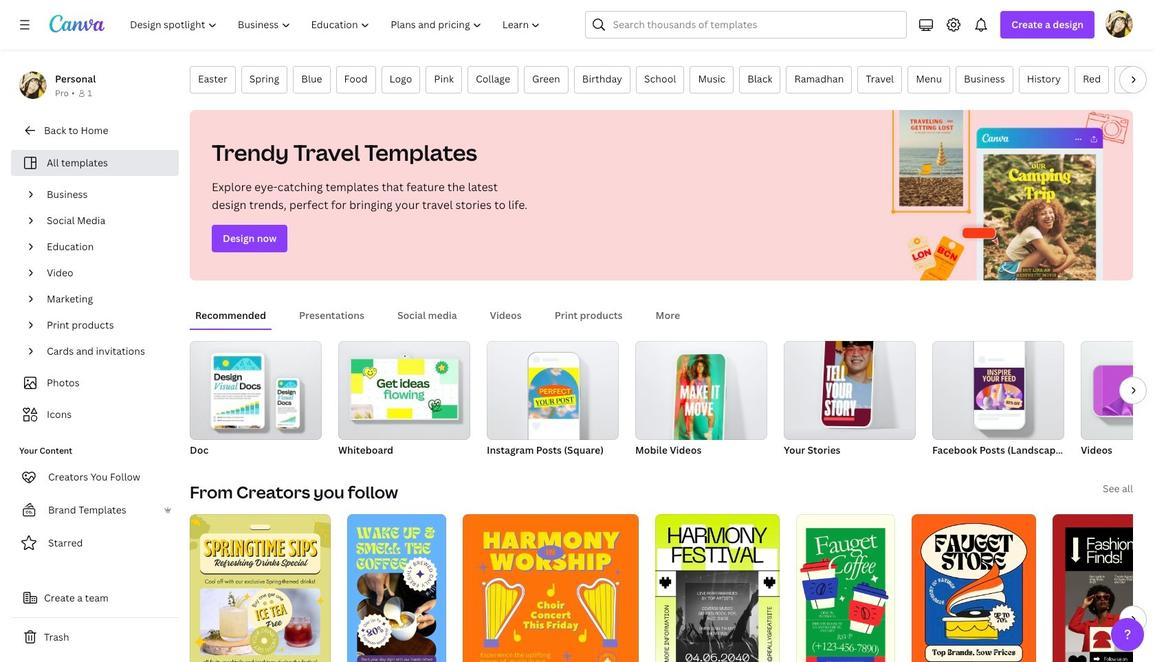 Task type: describe. For each thing, give the bounding box(es) containing it.
yellow and black modern festival flyer image
[[656, 515, 780, 663]]

trendy travel templates image
[[878, 110, 1134, 281]]



Task type: locate. For each thing, give the bounding box(es) containing it.
instagram post (square) image
[[487, 341, 619, 440], [529, 368, 579, 419]]

red and black geometric fashion instagram story image
[[1053, 515, 1152, 663]]

doc image
[[190, 341, 322, 440], [190, 341, 322, 440]]

stephanie aranda image
[[1106, 10, 1134, 38]]

facebook post (landscape) image
[[933, 341, 1065, 440], [975, 368, 1025, 410]]

light green yellow modern coffee shop promo instagram ad image
[[190, 515, 331, 663]]

orange and blue hand drawn music store flyer image
[[912, 515, 1037, 663]]

orange yellow hand drawn music festival instagram post image
[[463, 515, 639, 663]]

your story image
[[822, 333, 875, 427], [784, 341, 916, 440]]

video image
[[1082, 341, 1156, 440], [1103, 366, 1156, 416]]

whiteboard image
[[338, 341, 471, 440], [351, 359, 458, 419]]

green and red flat design coffee instagram story image
[[797, 515, 896, 663]]

None search field
[[586, 11, 908, 39]]

top level navigation element
[[121, 11, 553, 39]]

Search search field
[[613, 12, 899, 38]]

mobile video image
[[636, 341, 768, 440], [674, 354, 726, 448]]

blue purple flat design coffee discount instagram story image
[[347, 515, 446, 663]]



Task type: vqa. For each thing, say whether or not it's contained in the screenshot.
FLASHCARD
no



